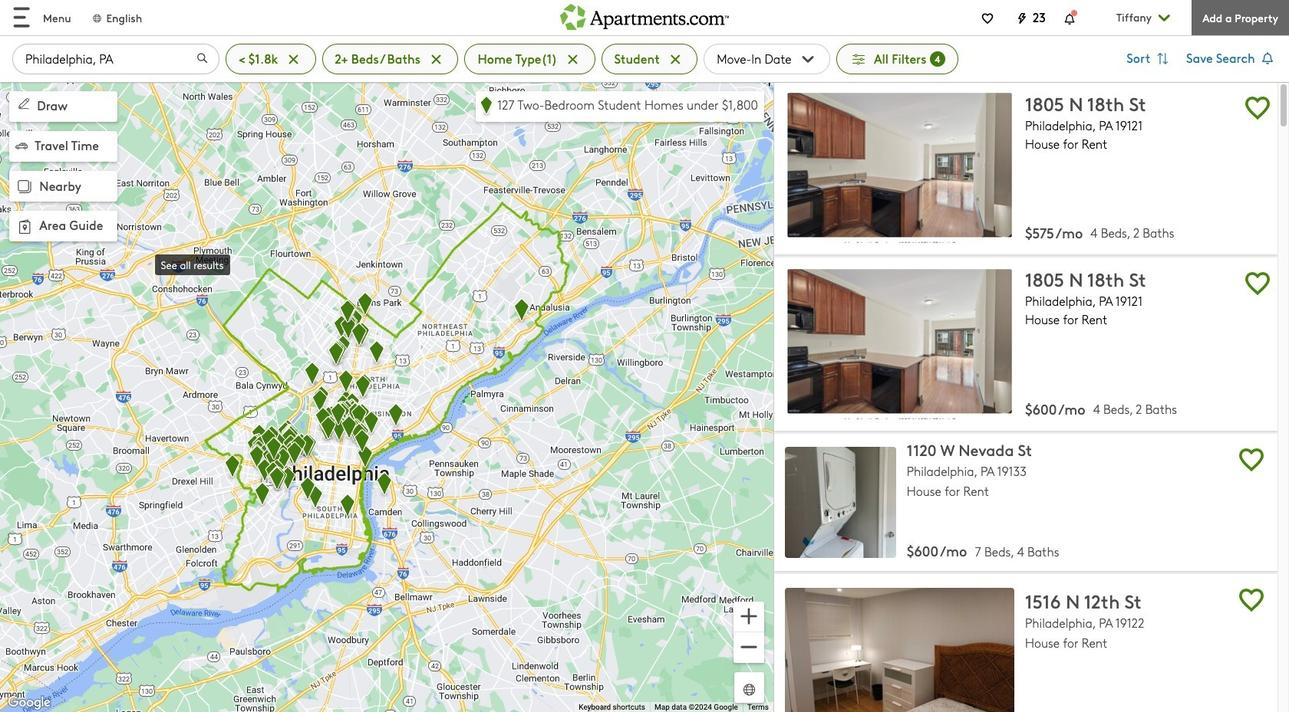 Task type: vqa. For each thing, say whether or not it's contained in the screenshot.
the satellite view "icon" at the right bottom of the page
yes



Task type: describe. For each thing, give the bounding box(es) containing it.
building photo - 1120 w nevada st image
[[785, 447, 896, 559]]

0 vertical spatial margin image
[[15, 95, 32, 112]]

satellite view image
[[740, 681, 758, 699]]

Location or Point of Interest text field
[[12, 44, 219, 74]]

2 building photo - 1805 n 18th st image from the top
[[787, 270, 1013, 420]]

2 vertical spatial margin image
[[14, 216, 35, 238]]

map region
[[0, 82, 773, 713]]



Task type: locate. For each thing, give the bounding box(es) containing it.
apartments.com logo image
[[560, 0, 729, 30]]

margin image
[[15, 95, 32, 112], [14, 176, 35, 198], [14, 216, 35, 238]]

building photo - 1805 n 18th st image
[[787, 93, 1013, 244], [787, 270, 1013, 420]]

margin image
[[15, 140, 28, 152]]

1 vertical spatial building photo - 1805 n 18th st image
[[787, 270, 1013, 420]]

building photo - 1516 n 12th st image
[[785, 588, 1014, 713]]

0 vertical spatial building photo - 1805 n 18th st image
[[787, 93, 1013, 244]]

google image
[[4, 694, 54, 713]]

1 vertical spatial margin image
[[14, 176, 35, 198]]

1 building photo - 1805 n 18th st image from the top
[[787, 93, 1013, 244]]



